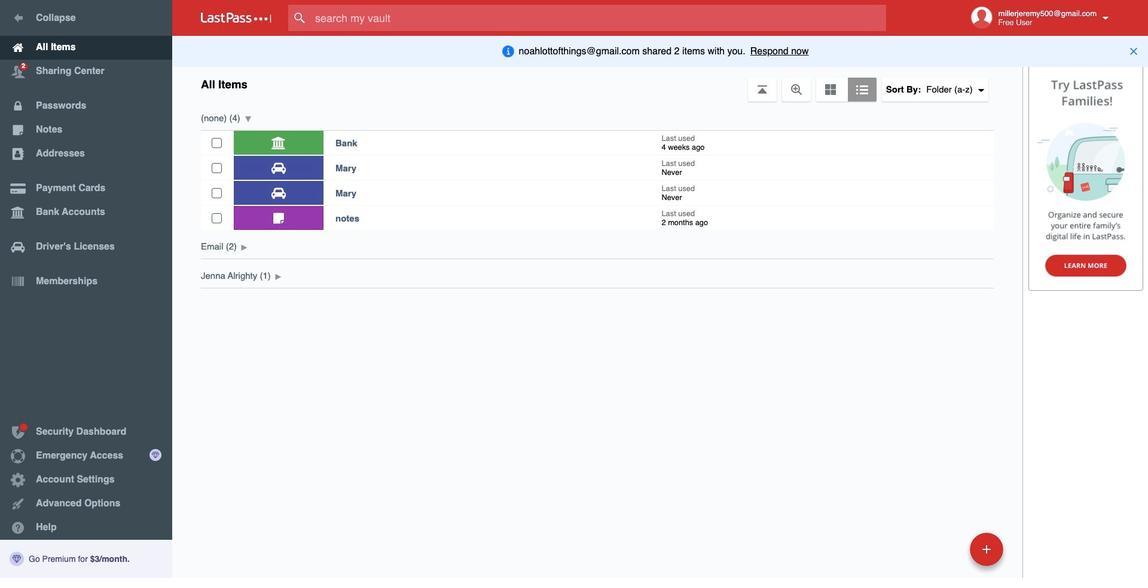 Task type: locate. For each thing, give the bounding box(es) containing it.
new item element
[[888, 533, 1008, 567]]

main navigation navigation
[[0, 0, 172, 579]]



Task type: describe. For each thing, give the bounding box(es) containing it.
vault options navigation
[[172, 66, 1023, 102]]

new item navigation
[[888, 530, 1011, 579]]

search my vault text field
[[288, 5, 910, 31]]

Search search field
[[288, 5, 910, 31]]

lastpass image
[[201, 13, 271, 23]]



